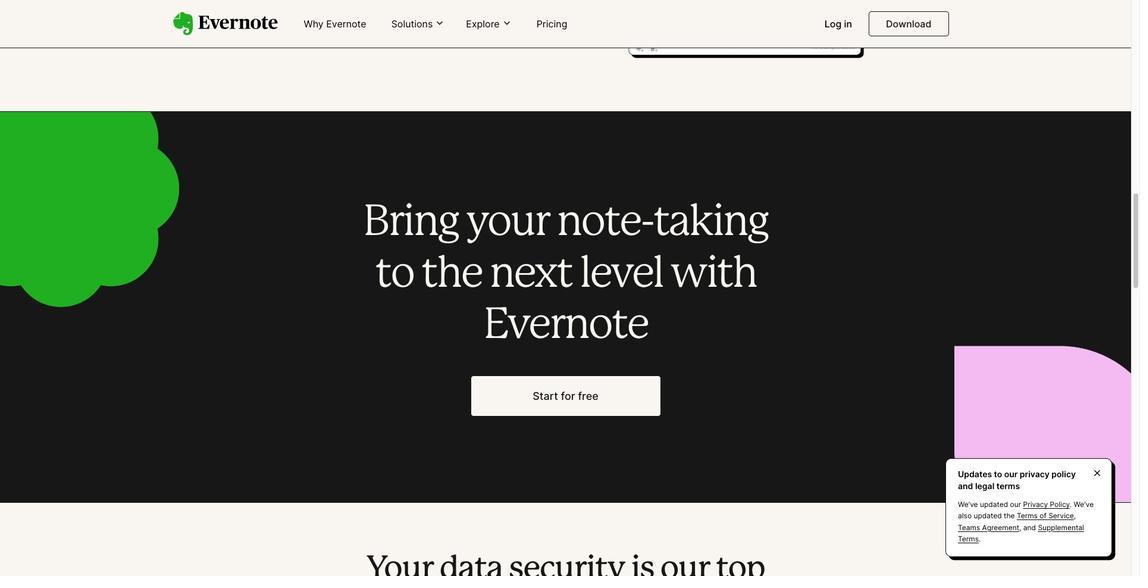 Task type: describe. For each thing, give the bounding box(es) containing it.
supplemental terms link
[[958, 523, 1085, 543]]

explore button
[[463, 17, 515, 30]]

log in
[[825, 18, 853, 30]]

pricing
[[537, 18, 568, 30]]

and inside terms of service , teams agreement , and
[[1024, 523, 1036, 532]]

why evernote
[[304, 18, 366, 30]]

teams
[[958, 523, 981, 532]]

our for privacy
[[1011, 500, 1022, 509]]

privacy
[[1024, 500, 1048, 509]]

legal
[[976, 481, 995, 491]]

policy
[[1050, 500, 1070, 509]]

terms
[[997, 481, 1020, 491]]

supplemental terms
[[958, 523, 1085, 543]]

next
[[489, 255, 572, 295]]

with
[[670, 255, 757, 295]]

evernote inside "why evernote" link
[[326, 18, 366, 30]]

. we've also updated the
[[958, 500, 1094, 521]]

explore
[[466, 18, 500, 30]]

. for . we've also updated the
[[1070, 500, 1072, 509]]

. for .
[[979, 534, 981, 543]]

policy
[[1052, 469, 1076, 479]]

0 vertical spatial updated
[[980, 500, 1009, 509]]

start for free
[[533, 390, 599, 403]]

we've inside ". we've also updated the"
[[1074, 500, 1094, 509]]

log in link
[[818, 13, 860, 36]]

free
[[578, 390, 599, 403]]

taking
[[653, 203, 768, 244]]

pricing link
[[530, 13, 575, 36]]

supplemental
[[1038, 523, 1085, 532]]

start for free link
[[471, 376, 661, 417]]

download
[[886, 18, 932, 30]]

updated inside ". we've also updated the"
[[974, 512, 1002, 521]]

we've updated our privacy policy
[[958, 500, 1070, 509]]

service
[[1049, 512, 1074, 521]]

updates to our privacy policy and legal terms
[[958, 469, 1076, 491]]

evernote inside bring your note-taking to the next level with evernote
[[484, 306, 648, 346]]

also
[[958, 512, 972, 521]]

privacy policy link
[[1024, 500, 1070, 509]]

to inside bring your note-taking to the next level with evernote
[[375, 255, 414, 295]]

privacy
[[1020, 469, 1050, 479]]

note-
[[557, 203, 653, 244]]

evernote logo image
[[173, 12, 278, 36]]

level
[[580, 255, 663, 295]]

agreement
[[983, 523, 1020, 532]]



Task type: locate. For each thing, give the bounding box(es) containing it.
0 vertical spatial ,
[[1074, 512, 1076, 521]]

for
[[561, 390, 575, 403]]

0 horizontal spatial .
[[979, 534, 981, 543]]

1 vertical spatial our
[[1011, 500, 1022, 509]]

download link
[[869, 11, 949, 36]]

the inside bring your note-taking to the next level with evernote
[[421, 255, 482, 295]]

and inside updates to our privacy policy and legal terms
[[958, 481, 974, 491]]

of
[[1040, 512, 1047, 521]]

updated down legal
[[980, 500, 1009, 509]]

.
[[1070, 500, 1072, 509], [979, 534, 981, 543]]

1 horizontal spatial ,
[[1074, 512, 1076, 521]]

1 horizontal spatial .
[[1070, 500, 1072, 509]]

our
[[1005, 469, 1018, 479], [1011, 500, 1022, 509]]

1 horizontal spatial the
[[1004, 512, 1015, 521]]

and down ". we've also updated the"
[[1024, 523, 1036, 532]]

0 vertical spatial to
[[375, 255, 414, 295]]

1 horizontal spatial terms
[[1017, 512, 1038, 521]]

1 horizontal spatial and
[[1024, 523, 1036, 532]]

ai-cleanup screen image
[[535, 0, 871, 64]]

0 vertical spatial .
[[1070, 500, 1072, 509]]

bring
[[363, 203, 459, 244]]

0 vertical spatial and
[[958, 481, 974, 491]]

1 vertical spatial the
[[1004, 512, 1015, 521]]

0 vertical spatial the
[[421, 255, 482, 295]]

log
[[825, 18, 842, 30]]

to down bring
[[375, 255, 414, 295]]

1 vertical spatial evernote
[[484, 306, 648, 346]]

why
[[304, 18, 324, 30]]

we've
[[958, 500, 978, 509], [1074, 500, 1094, 509]]

1 vertical spatial and
[[1024, 523, 1036, 532]]

, up supplemental
[[1074, 512, 1076, 521]]

our up terms of service , teams agreement , and
[[1011, 500, 1022, 509]]

0 horizontal spatial terms
[[958, 534, 979, 543]]

updated
[[980, 500, 1009, 509], [974, 512, 1002, 521]]

0 vertical spatial our
[[1005, 469, 1018, 479]]

in
[[844, 18, 853, 30]]

0 horizontal spatial to
[[375, 255, 414, 295]]

why evernote link
[[297, 13, 374, 36]]

start
[[533, 390, 558, 403]]

terms inside supplemental terms
[[958, 534, 979, 543]]

bring your note-taking to the next level with evernote
[[363, 203, 768, 346]]

1 horizontal spatial we've
[[1074, 500, 1094, 509]]

and
[[958, 481, 974, 491], [1024, 523, 1036, 532]]

1 we've from the left
[[958, 500, 978, 509]]

0 horizontal spatial the
[[421, 255, 482, 295]]

0 horizontal spatial we've
[[958, 500, 978, 509]]

we've right policy
[[1074, 500, 1094, 509]]

our for privacy
[[1005, 469, 1018, 479]]

. down teams agreement link
[[979, 534, 981, 543]]

teams agreement link
[[958, 523, 1020, 532]]

1 vertical spatial updated
[[974, 512, 1002, 521]]

0 horizontal spatial evernote
[[326, 18, 366, 30]]

,
[[1074, 512, 1076, 521], [1020, 523, 1022, 532]]

updates
[[958, 469, 992, 479]]

0 vertical spatial terms
[[1017, 512, 1038, 521]]

0 vertical spatial evernote
[[326, 18, 366, 30]]

1 vertical spatial to
[[994, 469, 1003, 479]]

terms of service , teams agreement , and
[[958, 512, 1076, 532]]

1 vertical spatial terms
[[958, 534, 979, 543]]

. inside ". we've also updated the"
[[1070, 500, 1072, 509]]

2 we've from the left
[[1074, 500, 1094, 509]]

your
[[466, 203, 549, 244]]

to up terms
[[994, 469, 1003, 479]]

evernote
[[326, 18, 366, 30], [484, 306, 648, 346]]

to
[[375, 255, 414, 295], [994, 469, 1003, 479]]

1 vertical spatial ,
[[1020, 523, 1022, 532]]

. up service
[[1070, 500, 1072, 509]]

the inside ". we've also updated the"
[[1004, 512, 1015, 521]]

solutions button
[[388, 17, 448, 30]]

, down ". we've also updated the"
[[1020, 523, 1022, 532]]

1 vertical spatial .
[[979, 534, 981, 543]]

the
[[421, 255, 482, 295], [1004, 512, 1015, 521]]

to inside updates to our privacy policy and legal terms
[[994, 469, 1003, 479]]

terms down teams
[[958, 534, 979, 543]]

terms of service link
[[1017, 512, 1074, 521]]

1 horizontal spatial evernote
[[484, 306, 648, 346]]

we've up also
[[958, 500, 978, 509]]

terms down privacy
[[1017, 512, 1038, 521]]

1 horizontal spatial to
[[994, 469, 1003, 479]]

our inside updates to our privacy policy and legal terms
[[1005, 469, 1018, 479]]

0 horizontal spatial ,
[[1020, 523, 1022, 532]]

0 horizontal spatial and
[[958, 481, 974, 491]]

terms
[[1017, 512, 1038, 521], [958, 534, 979, 543]]

and down updates
[[958, 481, 974, 491]]

our up terms
[[1005, 469, 1018, 479]]

updated up teams agreement link
[[974, 512, 1002, 521]]

terms inside terms of service , teams agreement , and
[[1017, 512, 1038, 521]]

solutions
[[391, 18, 433, 30]]



Task type: vqa. For each thing, say whether or not it's contained in the screenshot.
Advanced search link
no



